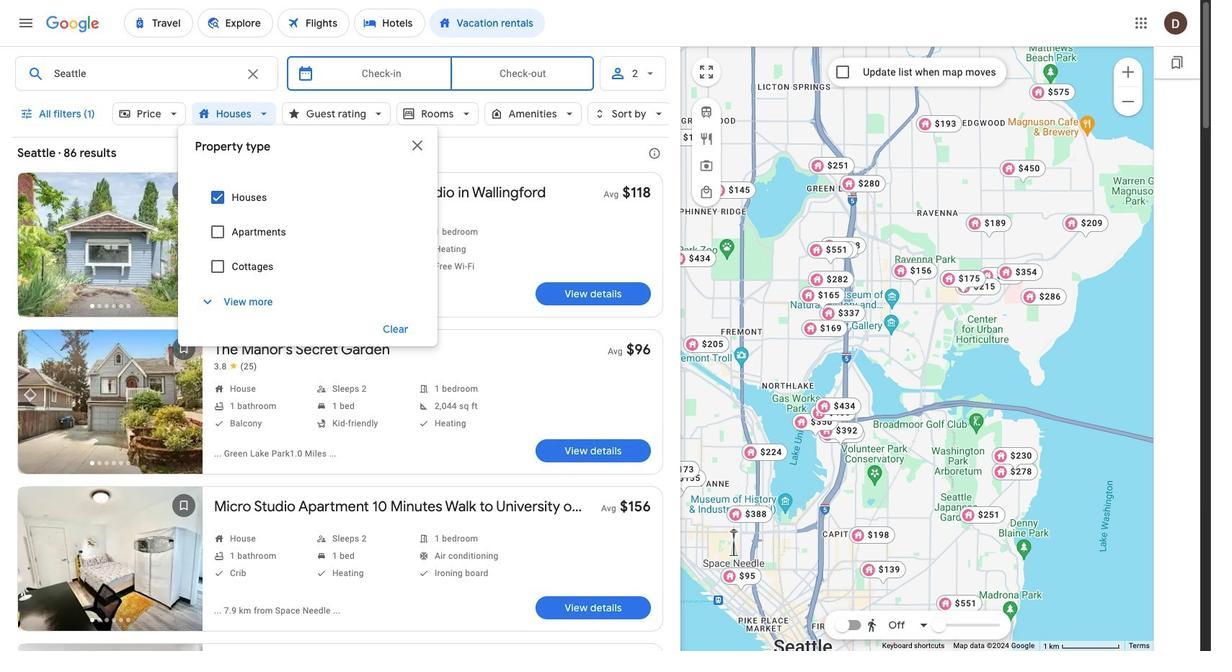 Task type: describe. For each thing, give the bounding box(es) containing it.
save the manor's secret garden to collection image
[[167, 332, 201, 366]]

photo 1 image for save the manor's secret garden to collection icon
[[18, 330, 203, 474]]

4 photos list from the top
[[18, 645, 203, 652]]

photos list for the "save centrally located cute comfy studio in wallingford to collection" image
[[18, 173, 203, 329]]

zoom in map image
[[1120, 63, 1137, 80]]

hygge house seattle ~  light, bright  charming 4br home on walkable queen anne!, $1,131 image
[[629, 482, 684, 507]]

learn more about these results image
[[637, 136, 672, 171]]

photos list for save micro studio apartment 10 minutes walk to university of washington to collection image
[[18, 487, 203, 644]]

Check-in text field
[[323, 57, 440, 90]]

main menu image
[[17, 14, 35, 32]]

clear image
[[244, 66, 262, 83]]

3.8 out of 5 stars from 25 reviews image
[[214, 361, 257, 373]]



Task type: locate. For each thing, give the bounding box(es) containing it.
back image for the "save centrally located cute comfy studio in wallingford to collection" image's photo 1
[[19, 231, 54, 265]]

photos list
[[18, 173, 203, 329], [18, 330, 203, 487], [18, 487, 203, 644], [18, 645, 203, 652]]

1 vertical spatial back image
[[19, 545, 54, 580]]

map region
[[681, 46, 1154, 652]]

back image
[[19, 231, 54, 265], [19, 545, 54, 580]]

save micro studio apartment 10 minutes walk to university of washington to collection image
[[167, 489, 201, 523]]

photos list for save the manor's secret garden to collection icon
[[18, 330, 203, 487]]

photo 1 image for save micro studio apartment 10 minutes walk to university of washington to collection image
[[18, 487, 203, 632]]

1 photos list from the top
[[18, 173, 203, 329]]

close dialog image
[[408, 137, 426, 154]]

next image for 4.7 out of 5 stars from 7 reviews image
[[167, 231, 201, 265]]

photo 1 image
[[18, 173, 203, 317], [18, 330, 203, 474], [18, 487, 203, 632], [18, 645, 203, 652]]

4.7 out of 5 stars from 7 reviews image
[[214, 204, 252, 216]]

3 next image from the top
[[167, 545, 201, 580]]

3 photo 1 image from the top
[[18, 487, 203, 632]]

next image down save the manor's secret garden to collection icon
[[167, 388, 201, 422]]

back image for photo 1 for save micro studio apartment 10 minutes walk to university of washington to collection image
[[19, 545, 54, 580]]

next image down save micro studio apartment 10 minutes walk to university of washington to collection image
[[167, 545, 201, 580]]

2 photo 1 image from the top
[[18, 330, 203, 474]]

0 vertical spatial next image
[[167, 231, 201, 265]]

back image
[[19, 388, 54, 422]]

1 photo 1 image from the top
[[18, 173, 203, 317]]

save centrally located cute comfy studio in wallingford to collection image
[[167, 174, 201, 209]]

next image down the "save centrally located cute comfy studio in wallingford to collection" image
[[167, 231, 201, 265]]

4 photo 1 image from the top
[[18, 645, 203, 652]]

3 photos list from the top
[[18, 487, 203, 644]]

zoom out map image
[[1120, 93, 1137, 110]]

filters form
[[12, 46, 671, 347]]

1 next image from the top
[[167, 231, 201, 265]]

Search for places, hotels and more text field
[[53, 57, 236, 90]]

2 vertical spatial next image
[[167, 545, 201, 580]]

Check-out text field
[[463, 57, 582, 90]]

next image for '3.8 out of 5 stars from 25 reviews' image
[[167, 388, 201, 422]]

2 photos list from the top
[[18, 330, 203, 487]]

2 back image from the top
[[19, 545, 54, 580]]

1 vertical spatial next image
[[167, 388, 201, 422]]

next image
[[167, 231, 201, 265], [167, 388, 201, 422], [167, 545, 201, 580]]

view larger map image
[[698, 63, 715, 81]]

2 next image from the top
[[167, 388, 201, 422]]

0 vertical spatial back image
[[19, 231, 54, 265]]

photo 1 image for the "save centrally located cute comfy studio in wallingford to collection" image
[[18, 173, 203, 317]]

1 back image from the top
[[19, 231, 54, 265]]



Task type: vqa. For each thing, say whether or not it's contained in the screenshot.
Zoom out map icon
yes



